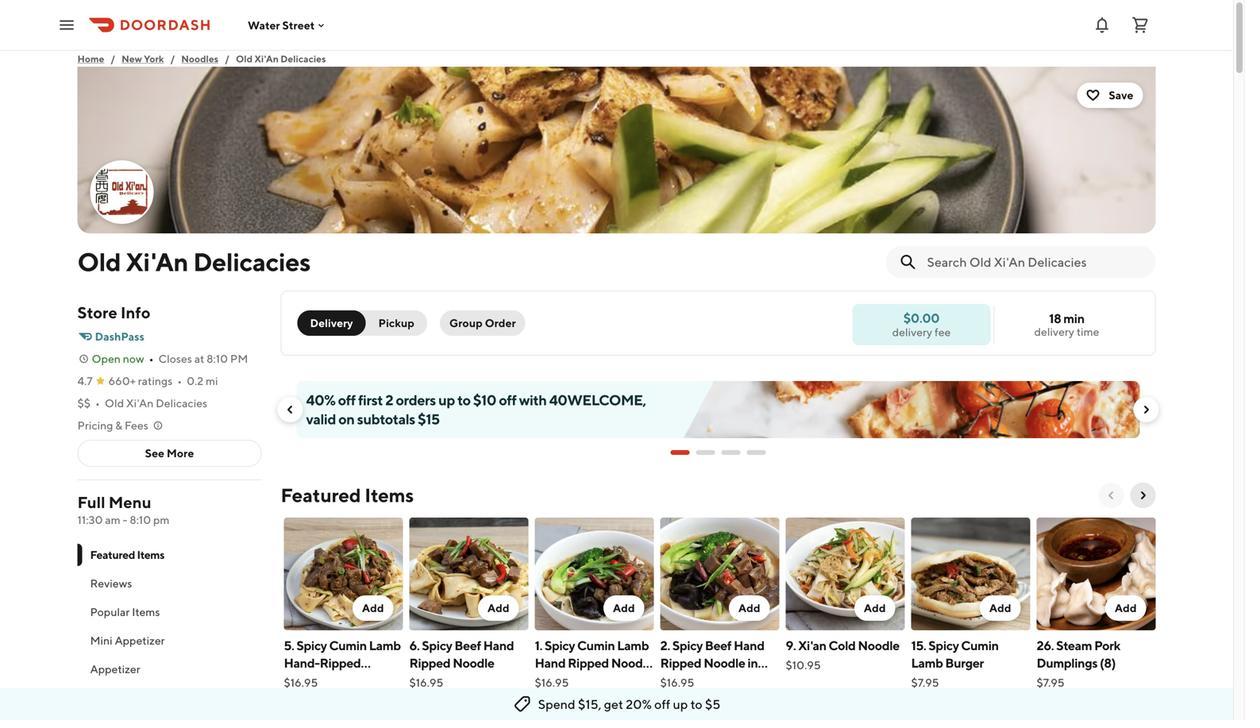 Task type: describe. For each thing, give the bounding box(es) containing it.
3 / from the left
[[225, 53, 230, 64]]

$15
[[418, 411, 440, 428]]

featured inside heading
[[281, 484, 361, 507]]

delivery inside $0.00 delivery fee
[[893, 326, 933, 339]]

add for 1. spicy cumin lamb hand ripped noodle in soup
[[613, 602, 635, 615]]

26. steam pork dumplings (8) $7.95
[[1037, 638, 1121, 690]]

notification bell image
[[1093, 15, 1112, 35]]

2 / from the left
[[170, 53, 175, 64]]

2 vertical spatial old
[[105, 397, 124, 410]]

spicy for 15.
[[929, 638, 959, 654]]

at
[[194, 352, 204, 365]]

pickup
[[379, 317, 415, 330]]

Delivery radio
[[298, 311, 366, 336]]

mini
[[90, 634, 113, 648]]

group
[[450, 317, 483, 330]]

noodle inside 6. spicy beef hand ripped noodle $16.95
[[453, 656, 495, 671]]

20%
[[626, 697, 652, 712]]

dumplings
[[1037, 656, 1098, 671]]

noodle inside 2. spicy beef hand ripped noodle in soup
[[704, 656, 746, 671]]

valid
[[306, 411, 336, 428]]

$7.95 for dumplings
[[1037, 677, 1065, 690]]

1 vertical spatial items
[[137, 549, 165, 562]]

4.7
[[77, 375, 93, 388]]

0.2
[[187, 375, 204, 388]]

next button of carousel image
[[1137, 489, 1150, 502]]

18
[[1050, 311, 1062, 326]]

0 horizontal spatial featured
[[90, 549, 135, 562]]

2 vertical spatial •
[[95, 397, 100, 410]]

0.2 mi
[[187, 375, 218, 388]]

$15,
[[578, 697, 602, 712]]

items inside button
[[132, 606, 160, 619]]

info
[[121, 304, 151, 322]]

9.
[[786, 638, 796, 654]]

8:10 inside full menu 11:30 am - 8:10 pm
[[130, 514, 151, 527]]

2.
[[661, 638, 671, 654]]

pricing & fees button
[[77, 418, 164, 434]]

popular items
[[90, 606, 160, 619]]

9. xi'an cold noodle image
[[786, 518, 905, 631]]

delivery inside 18 min delivery time
[[1035, 325, 1075, 338]]

40%
[[306, 392, 336, 409]]

fees
[[125, 419, 148, 432]]

1 horizontal spatial featured items
[[281, 484, 414, 507]]

1 vertical spatial xi'an
[[126, 247, 188, 277]]

in inside 1. spicy cumin lamb hand ripped noodle in soup
[[535, 673, 545, 688]]

(8)
[[1100, 656, 1116, 671]]

5.
[[284, 638, 294, 654]]

add button for 2. spicy beef hand ripped noodle in soup
[[729, 596, 770, 621]]

hand-
[[284, 656, 320, 671]]

$0.00
[[904, 311, 940, 326]]

burger
[[946, 656, 984, 671]]

pricing & fees
[[77, 419, 148, 432]]

on
[[339, 411, 355, 428]]

40% off first 2 orders up to $10 off with 40welcome, valid on subtotals $15
[[306, 392, 647, 428]]

water street
[[248, 18, 315, 32]]

to for $5
[[691, 697, 703, 712]]

add button for 26. steam pork dumplings (8)
[[1106, 596, 1147, 621]]

time
[[1077, 325, 1100, 338]]

to for $10
[[458, 392, 471, 409]]

cumin for burger
[[962, 638, 999, 654]]

reviews
[[90, 577, 132, 590]]

first
[[358, 392, 383, 409]]

2. spicy beef hand ripped noodle in soup
[[661, 638, 765, 688]]

-
[[123, 514, 127, 527]]

add for 26. steam pork dumplings (8)
[[1115, 602, 1137, 615]]

hand for 2. spicy beef hand ripped noodle in soup
[[734, 638, 765, 654]]

660+ ratings •
[[109, 375, 182, 388]]

add button for 9. xi'an cold noodle
[[855, 596, 896, 621]]

add for 5. spicy cumin lamb hand-ripped noodle
[[362, 602, 384, 615]]

in inside 2. spicy beef hand ripped noodle in soup
[[748, 656, 758, 671]]

open menu image
[[57, 15, 76, 35]]

1 vertical spatial •
[[177, 375, 182, 388]]

ripped inside 1. spicy cumin lamb hand ripped noodle in soup
[[568, 656, 609, 671]]

noodles link
[[181, 51, 219, 67]]

ratings
[[138, 375, 173, 388]]

$$ • old xi'an delicacies
[[77, 397, 207, 410]]

15.
[[912, 638, 927, 654]]

spend
[[538, 697, 576, 712]]

0 items, open order cart image
[[1131, 15, 1151, 35]]

save
[[1109, 89, 1134, 102]]

orders
[[396, 392, 436, 409]]

xi'an
[[799, 638, 827, 654]]

ripped inside 5. spicy cumin lamb hand-ripped noodle
[[320, 656, 361, 671]]

old xi'an delicacies
[[77, 247, 311, 277]]

$10.95
[[786, 659, 821, 672]]

previous button of carousel image
[[1106, 489, 1118, 502]]

1 vertical spatial appetizer
[[90, 663, 140, 676]]

hand for 6. spicy beef hand ripped noodle $16.95
[[484, 638, 514, 654]]

beef for $16.95
[[455, 638, 481, 654]]

home
[[77, 53, 104, 64]]

appetizer button
[[77, 656, 262, 684]]

hand inside 1. spicy cumin lamb hand ripped noodle in soup
[[535, 656, 566, 671]]

steam
[[1057, 638, 1093, 654]]

items inside heading
[[365, 484, 414, 507]]

0 vertical spatial delicacies
[[281, 53, 326, 64]]

5. spicy cumin lamb hand-ripped noodle image
[[284, 518, 403, 631]]

popular items button
[[77, 598, 262, 627]]

2
[[386, 392, 393, 409]]

dashpass
[[95, 330, 145, 343]]

subtotals
[[357, 411, 415, 428]]

lamb for 1. spicy cumin lamb hand ripped noodle in soup
[[617, 638, 649, 654]]

new
[[122, 53, 142, 64]]

pricing
[[77, 419, 113, 432]]

• closes at 8:10 pm
[[149, 352, 248, 365]]

2 vertical spatial delicacies
[[156, 397, 207, 410]]

am
[[105, 514, 120, 527]]

6.
[[410, 638, 420, 654]]

$16.95 for 2. spicy beef hand ripped noodle in soup
[[661, 677, 695, 690]]

11:30
[[77, 514, 103, 527]]

Pickup radio
[[356, 311, 427, 336]]

save button
[[1078, 83, 1144, 108]]

9. xi'an cold noodle $10.95
[[786, 638, 900, 672]]

26.
[[1037, 638, 1055, 654]]

0 vertical spatial 8:10
[[207, 352, 228, 365]]

water
[[248, 18, 280, 32]]



Task type: vqa. For each thing, say whether or not it's contained in the screenshot.
first "$7.95" from the right
yes



Task type: locate. For each thing, give the bounding box(es) containing it.
add up 6. spicy beef hand ripped noodle $16.95
[[488, 602, 510, 615]]

0 horizontal spatial to
[[458, 392, 471, 409]]

ripped
[[320, 656, 361, 671], [410, 656, 451, 671], [568, 656, 609, 671], [661, 656, 702, 671]]

cumin right '5.'
[[329, 638, 367, 654]]

0 horizontal spatial beef
[[455, 638, 481, 654]]

0 vertical spatial items
[[365, 484, 414, 507]]

0 vertical spatial featured items
[[281, 484, 414, 507]]

3 spicy from the left
[[545, 638, 575, 654]]

• right $$ at the bottom of page
[[95, 397, 100, 410]]

spicy inside 1. spicy cumin lamb hand ripped noodle in soup
[[545, 638, 575, 654]]

Item Search search field
[[928, 253, 1144, 271]]

closes
[[158, 352, 192, 365]]

soup inside 1. spicy cumin lamb hand ripped noodle in soup
[[548, 673, 577, 688]]

soup up spend
[[548, 673, 577, 688]]

2 vertical spatial items
[[132, 606, 160, 619]]

$0.00 delivery fee
[[893, 311, 951, 339]]

/
[[111, 53, 115, 64], [170, 53, 175, 64], [225, 53, 230, 64]]

order
[[485, 317, 516, 330]]

1 / from the left
[[111, 53, 115, 64]]

0 horizontal spatial featured items
[[90, 549, 165, 562]]

spend $15, get 20% off up to $5
[[538, 697, 721, 712]]

delivery left "fee"
[[893, 326, 933, 339]]

/ left new
[[111, 53, 115, 64]]

open
[[92, 352, 121, 365]]

group order button
[[440, 311, 526, 336]]

$16.95 down 6.
[[410, 677, 444, 690]]

8:10
[[207, 352, 228, 365], [130, 514, 151, 527]]

xi'an up fees
[[126, 397, 154, 410]]

up for off
[[673, 697, 688, 712]]

popular
[[90, 606, 130, 619]]

0 horizontal spatial cumin
[[329, 638, 367, 654]]

off right 20%
[[655, 697, 671, 712]]

3 add button from the left
[[604, 596, 645, 621]]

1 vertical spatial in
[[535, 673, 545, 688]]

mini appetizer button
[[77, 627, 262, 656]]

now
[[123, 352, 144, 365]]

$5
[[705, 697, 721, 712]]

mini appetizer
[[90, 634, 165, 648]]

see
[[145, 447, 164, 460]]

1 add from the left
[[362, 602, 384, 615]]

to
[[458, 392, 471, 409], [691, 697, 703, 712]]

2 cumin from the left
[[578, 638, 615, 654]]

1 horizontal spatial beef
[[705, 638, 732, 654]]

2 add from the left
[[488, 602, 510, 615]]

lamb for 15. spicy cumin lamb burger $7.95
[[912, 656, 944, 671]]

off up on
[[338, 392, 356, 409]]

4 ripped from the left
[[661, 656, 702, 671]]

$10
[[473, 392, 497, 409]]

with
[[519, 392, 547, 409]]

old up 'pricing & fees'
[[105, 397, 124, 410]]

spicy right 6.
[[422, 638, 453, 654]]

0 vertical spatial in
[[748, 656, 758, 671]]

0 horizontal spatial in
[[535, 673, 545, 688]]

see more button
[[78, 441, 261, 466]]

1 horizontal spatial featured
[[281, 484, 361, 507]]

cumin for hand
[[578, 638, 615, 654]]

add button for 15. spicy cumin lamb burger
[[980, 596, 1021, 621]]

0 horizontal spatial soup
[[548, 673, 577, 688]]

hand
[[484, 638, 514, 654], [734, 638, 765, 654], [535, 656, 566, 671]]

up left $5 at the right bottom of page
[[673, 697, 688, 712]]

previous button of carousel image
[[284, 404, 297, 416]]

old xi'an delicacies image
[[77, 67, 1156, 234], [92, 162, 152, 222]]

group order
[[450, 317, 516, 330]]

full
[[77, 493, 105, 512]]

2 horizontal spatial off
[[655, 697, 671, 712]]

7 add button from the left
[[1106, 596, 1147, 621]]

min
[[1064, 311, 1085, 326]]

add up 9. xi'an cold noodle $10.95
[[864, 602, 886, 615]]

beef inside 6. spicy beef hand ripped noodle $16.95
[[455, 638, 481, 654]]

5 spicy from the left
[[929, 638, 959, 654]]

/ right 'noodles'
[[225, 53, 230, 64]]

0 horizontal spatial 8:10
[[130, 514, 151, 527]]

1 vertical spatial up
[[673, 697, 688, 712]]

1. spicy cumin lamb hand ripped noodle in soup image
[[535, 518, 654, 631]]

noodles
[[181, 53, 219, 64]]

add for 6. spicy beef hand ripped noodle
[[488, 602, 510, 615]]

26. steam pork dumplings (8) image
[[1037, 518, 1156, 631]]

1 horizontal spatial hand
[[535, 656, 566, 671]]

noodle inside 5. spicy cumin lamb hand-ripped noodle
[[284, 673, 326, 688]]

old down water
[[236, 53, 253, 64]]

full menu 11:30 am - 8:10 pm
[[77, 493, 170, 527]]

cumin
[[329, 638, 367, 654], [578, 638, 615, 654], [962, 638, 999, 654]]

noodle inside 9. xi'an cold noodle $10.95
[[858, 638, 900, 654]]

featured items up reviews
[[90, 549, 165, 562]]

5 add from the left
[[864, 602, 886, 615]]

home / new york / noodles / old xi'an delicacies
[[77, 53, 326, 64]]

spicy for 2.
[[673, 638, 703, 654]]

2 horizontal spatial lamb
[[912, 656, 944, 671]]

in up spend
[[535, 673, 545, 688]]

1 beef from the left
[[455, 638, 481, 654]]

beef right 6.
[[455, 638, 481, 654]]

featured down valid
[[281, 484, 361, 507]]

order methods option group
[[298, 311, 427, 336]]

spicy right 1.
[[545, 638, 575, 654]]

items up the reviews button
[[137, 549, 165, 562]]

spicy inside 15. spicy cumin lamb burger $7.95
[[929, 638, 959, 654]]

store
[[77, 304, 117, 322]]

in
[[748, 656, 758, 671], [535, 673, 545, 688]]

items
[[365, 484, 414, 507], [137, 549, 165, 562], [132, 606, 160, 619]]

• left 0.2
[[177, 375, 182, 388]]

2 add button from the left
[[478, 596, 519, 621]]

get
[[604, 697, 624, 712]]

spicy right the 2.
[[673, 638, 703, 654]]

cumin inside 5. spicy cumin lamb hand-ripped noodle
[[329, 638, 367, 654]]

2 spicy from the left
[[422, 638, 453, 654]]

1 vertical spatial featured
[[90, 549, 135, 562]]

18 min delivery time
[[1035, 311, 1100, 338]]

spicy
[[297, 638, 327, 654], [422, 638, 453, 654], [545, 638, 575, 654], [673, 638, 703, 654], [929, 638, 959, 654]]

spicy for 6.
[[422, 638, 453, 654]]

lamb left 6.
[[369, 638, 401, 654]]

$16.95 inside 6. spicy beef hand ripped noodle $16.95
[[410, 677, 444, 690]]

hand inside 2. spicy beef hand ripped noodle in soup
[[734, 638, 765, 654]]

beef inside 2. spicy beef hand ripped noodle in soup
[[705, 638, 732, 654]]

up inside 40% off first 2 orders up to $10 off with 40welcome, valid on subtotals $15
[[439, 392, 455, 409]]

$7.95 for lamb
[[912, 677, 940, 690]]

delivery left time
[[1035, 325, 1075, 338]]

1 horizontal spatial delivery
[[1035, 325, 1075, 338]]

add for 9. xi'an cold noodle
[[864, 602, 886, 615]]

cumin for hand-
[[329, 638, 367, 654]]

$16.95 down hand-
[[284, 677, 318, 690]]

2 $7.95 from the left
[[1037, 677, 1065, 690]]

6. spicy beef hand ripped noodle $16.95
[[410, 638, 514, 690]]

add button up pork
[[1106, 596, 1147, 621]]

add button for 1. spicy cumin lamb hand ripped noodle in soup
[[604, 596, 645, 621]]

appetizer
[[115, 634, 165, 648], [90, 663, 140, 676]]

4 add from the left
[[739, 602, 761, 615]]

&
[[115, 419, 122, 432]]

$7.95 down dumplings
[[1037, 677, 1065, 690]]

$7.95 down 15.
[[912, 677, 940, 690]]

spicy up hand-
[[297, 638, 327, 654]]

0 vertical spatial featured
[[281, 484, 361, 507]]

$16.95 down the 2.
[[661, 677, 695, 690]]

delivery
[[1035, 325, 1075, 338], [893, 326, 933, 339]]

3 cumin from the left
[[962, 638, 999, 654]]

next button of carousel image
[[1141, 404, 1153, 416]]

pm
[[230, 352, 248, 365]]

2. spicy beef hand ripped noodle in soup image
[[661, 518, 780, 631]]

1. spicy cumin lamb hand ripped noodle in soup
[[535, 638, 653, 688]]

$7.95 inside 15. spicy cumin lamb burger $7.95
[[912, 677, 940, 690]]

0 vertical spatial to
[[458, 392, 471, 409]]

ripped inside 6. spicy beef hand ripped noodle $16.95
[[410, 656, 451, 671]]

0 vertical spatial xi'an
[[255, 53, 279, 64]]

cold
[[829, 638, 856, 654]]

8:10 right at on the left of the page
[[207, 352, 228, 365]]

spicy for 1.
[[545, 638, 575, 654]]

soup
[[548, 673, 577, 688], [661, 673, 690, 688]]

new york link
[[122, 51, 164, 67]]

lamb inside 1. spicy cumin lamb hand ripped noodle in soup
[[617, 638, 649, 654]]

add up 5. spicy cumin lamb hand-ripped noodle
[[362, 602, 384, 615]]

beef right the 2.
[[705, 638, 732, 654]]

hand down 1.
[[535, 656, 566, 671]]

1 ripped from the left
[[320, 656, 361, 671]]

select promotional banner element
[[671, 439, 766, 467]]

beef for in
[[705, 638, 732, 654]]

1 horizontal spatial lamb
[[617, 638, 649, 654]]

6 add from the left
[[990, 602, 1012, 615]]

2 beef from the left
[[705, 638, 732, 654]]

2 soup from the left
[[661, 673, 690, 688]]

add up 1. spicy cumin lamb hand ripped noodle in soup
[[613, 602, 635, 615]]

2 vertical spatial xi'an
[[126, 397, 154, 410]]

spicy right 15.
[[929, 638, 959, 654]]

pork
[[1095, 638, 1121, 654]]

hand left 1.
[[484, 638, 514, 654]]

0 vertical spatial up
[[439, 392, 455, 409]]

1 horizontal spatial cumin
[[578, 638, 615, 654]]

items up mini appetizer
[[132, 606, 160, 619]]

spicy inside 5. spicy cumin lamb hand-ripped noodle
[[297, 638, 327, 654]]

$7.95 inside 26. steam pork dumplings (8) $7.95
[[1037, 677, 1065, 690]]

2 horizontal spatial cumin
[[962, 638, 999, 654]]

0 horizontal spatial up
[[439, 392, 455, 409]]

spicy for 5.
[[297, 638, 327, 654]]

items down subtotals
[[365, 484, 414, 507]]

1.
[[535, 638, 543, 654]]

1 soup from the left
[[548, 673, 577, 688]]

1 vertical spatial to
[[691, 697, 703, 712]]

add button up 5. spicy cumin lamb hand-ripped noodle
[[353, 596, 394, 621]]

appetizer down mini appetizer
[[90, 663, 140, 676]]

2 horizontal spatial •
[[177, 375, 182, 388]]

6. spicy beef hand ripped noodle image
[[410, 518, 529, 631]]

lamb down 15.
[[912, 656, 944, 671]]

0 vertical spatial •
[[149, 352, 154, 365]]

street
[[282, 18, 315, 32]]

featured items
[[281, 484, 414, 507], [90, 549, 165, 562]]

lamb
[[369, 638, 401, 654], [617, 638, 649, 654], [912, 656, 944, 671]]

0 vertical spatial appetizer
[[115, 634, 165, 648]]

1 horizontal spatial $7.95
[[1037, 677, 1065, 690]]

store info
[[77, 304, 151, 322]]

beef
[[455, 638, 481, 654], [705, 638, 732, 654]]

hand left 9.
[[734, 638, 765, 654]]

0 horizontal spatial lamb
[[369, 638, 401, 654]]

featured items down on
[[281, 484, 414, 507]]

1 add button from the left
[[353, 596, 394, 621]]

see more
[[145, 447, 194, 460]]

add for 2. spicy beef hand ripped noodle in soup
[[739, 602, 761, 615]]

1 horizontal spatial soup
[[661, 673, 690, 688]]

2 $16.95 from the left
[[410, 677, 444, 690]]

cumin up burger at the right
[[962, 638, 999, 654]]

add for 15. spicy cumin lamb burger
[[990, 602, 1012, 615]]

featured items heading
[[281, 483, 414, 509]]

$7.95
[[912, 677, 940, 690], [1037, 677, 1065, 690]]

up for orders
[[439, 392, 455, 409]]

1 spicy from the left
[[297, 638, 327, 654]]

add button for 5. spicy cumin lamb hand-ripped noodle
[[353, 596, 394, 621]]

•
[[149, 352, 154, 365], [177, 375, 182, 388], [95, 397, 100, 410]]

old up the store at the top of the page
[[77, 247, 121, 277]]

lamb inside 15. spicy cumin lamb burger $7.95
[[912, 656, 944, 671]]

1 horizontal spatial up
[[673, 697, 688, 712]]

to inside 40% off first 2 orders up to $10 off with 40welcome, valid on subtotals $15
[[458, 392, 471, 409]]

add up 15. spicy cumin lamb burger $7.95
[[990, 602, 1012, 615]]

add button up 6. spicy beef hand ripped noodle $16.95
[[478, 596, 519, 621]]

soup inside 2. spicy beef hand ripped noodle in soup
[[661, 673, 690, 688]]

0 horizontal spatial $7.95
[[912, 677, 940, 690]]

york
[[144, 53, 164, 64]]

1 vertical spatial delicacies
[[193, 247, 311, 277]]

0 horizontal spatial /
[[111, 53, 115, 64]]

lamb for 5. spicy cumin lamb hand-ripped noodle
[[369, 638, 401, 654]]

2 horizontal spatial hand
[[734, 638, 765, 654]]

0 horizontal spatial off
[[338, 392, 356, 409]]

more
[[167, 447, 194, 460]]

15. spicy cumin lamb burger $7.95
[[912, 638, 999, 690]]

cumin right 1.
[[578, 638, 615, 654]]

0 horizontal spatial •
[[95, 397, 100, 410]]

spicy inside 6. spicy beef hand ripped noodle $16.95
[[422, 638, 453, 654]]

8:10 right - at the bottom
[[130, 514, 151, 527]]

3 ripped from the left
[[568, 656, 609, 671]]

2 ripped from the left
[[410, 656, 451, 671]]

4 add button from the left
[[729, 596, 770, 621]]

1 horizontal spatial /
[[170, 53, 175, 64]]

cumin inside 15. spicy cumin lamb burger $7.95
[[962, 638, 999, 654]]

old
[[236, 53, 253, 64], [77, 247, 121, 277], [105, 397, 124, 410]]

pm
[[153, 514, 170, 527]]

ripped inside 2. spicy beef hand ripped noodle in soup
[[661, 656, 702, 671]]

1 cumin from the left
[[329, 638, 367, 654]]

15. spicy cumin lamb burger image
[[912, 518, 1031, 631]]

add button up cold
[[855, 596, 896, 621]]

add button up 2. spicy beef hand ripped noodle in soup
[[729, 596, 770, 621]]

add button for 6. spicy beef hand ripped noodle
[[478, 596, 519, 621]]

off
[[338, 392, 356, 409], [499, 392, 517, 409], [655, 697, 671, 712]]

4 spicy from the left
[[673, 638, 703, 654]]

xi'an up 'info'
[[126, 247, 188, 277]]

featured
[[281, 484, 361, 507], [90, 549, 135, 562]]

to left $10
[[458, 392, 471, 409]]

7 add from the left
[[1115, 602, 1137, 615]]

3 $16.95 from the left
[[535, 677, 569, 690]]

mi
[[206, 375, 218, 388]]

1 horizontal spatial 8:10
[[207, 352, 228, 365]]

2 horizontal spatial /
[[225, 53, 230, 64]]

1 horizontal spatial off
[[499, 392, 517, 409]]

40welcome,
[[550, 392, 647, 409]]

off right $10
[[499, 392, 517, 409]]

1 $7.95 from the left
[[912, 677, 940, 690]]

in left $10.95
[[748, 656, 758, 671]]

0 vertical spatial old
[[236, 53, 253, 64]]

noodle inside 1. spicy cumin lamb hand ripped noodle in soup
[[611, 656, 653, 671]]

hand inside 6. spicy beef hand ripped noodle $16.95
[[484, 638, 514, 654]]

1 horizontal spatial to
[[691, 697, 703, 712]]

up up "$15"
[[439, 392, 455, 409]]

6 add button from the left
[[980, 596, 1021, 621]]

1 horizontal spatial •
[[149, 352, 154, 365]]

$16.95 for 5. spicy cumin lamb hand-ripped noodle
[[284, 677, 318, 690]]

featured up reviews
[[90, 549, 135, 562]]

4 $16.95 from the left
[[661, 677, 695, 690]]

1 $16.95 from the left
[[284, 677, 318, 690]]

lamb inside 5. spicy cumin lamb hand-ripped noodle
[[369, 638, 401, 654]]

$16.95 up spend
[[535, 677, 569, 690]]

cumin inside 1. spicy cumin lamb hand ripped noodle in soup
[[578, 638, 615, 654]]

water street button
[[248, 18, 328, 32]]

/ right york
[[170, 53, 175, 64]]

fee
[[935, 326, 951, 339]]

1 vertical spatial old
[[77, 247, 121, 277]]

reviews button
[[77, 570, 262, 598]]

xi'an
[[255, 53, 279, 64], [126, 247, 188, 277], [126, 397, 154, 410]]

spicy inside 2. spicy beef hand ripped noodle in soup
[[673, 638, 703, 654]]

delivery
[[310, 317, 353, 330]]

• right now
[[149, 352, 154, 365]]

5 add button from the left
[[855, 596, 896, 621]]

$16.95
[[284, 677, 318, 690], [410, 677, 444, 690], [535, 677, 569, 690], [661, 677, 695, 690]]

1 vertical spatial 8:10
[[130, 514, 151, 527]]

add button up 1. spicy cumin lamb hand ripped noodle in soup
[[604, 596, 645, 621]]

0 horizontal spatial delivery
[[893, 326, 933, 339]]

lamb left the 2.
[[617, 638, 649, 654]]

1 vertical spatial featured items
[[90, 549, 165, 562]]

to left $5 at the right bottom of page
[[691, 697, 703, 712]]

soup down the 2.
[[661, 673, 690, 688]]

add up 2. spicy beef hand ripped noodle in soup
[[739, 602, 761, 615]]

0 horizontal spatial hand
[[484, 638, 514, 654]]

3 add from the left
[[613, 602, 635, 615]]

appetizer down popular items
[[115, 634, 165, 648]]

1 horizontal spatial in
[[748, 656, 758, 671]]

xi'an down water
[[255, 53, 279, 64]]

add up pork
[[1115, 602, 1137, 615]]

660+
[[109, 375, 136, 388]]

add button up burger at the right
[[980, 596, 1021, 621]]

$16.95 for 1. spicy cumin lamb hand ripped noodle in soup
[[535, 677, 569, 690]]



